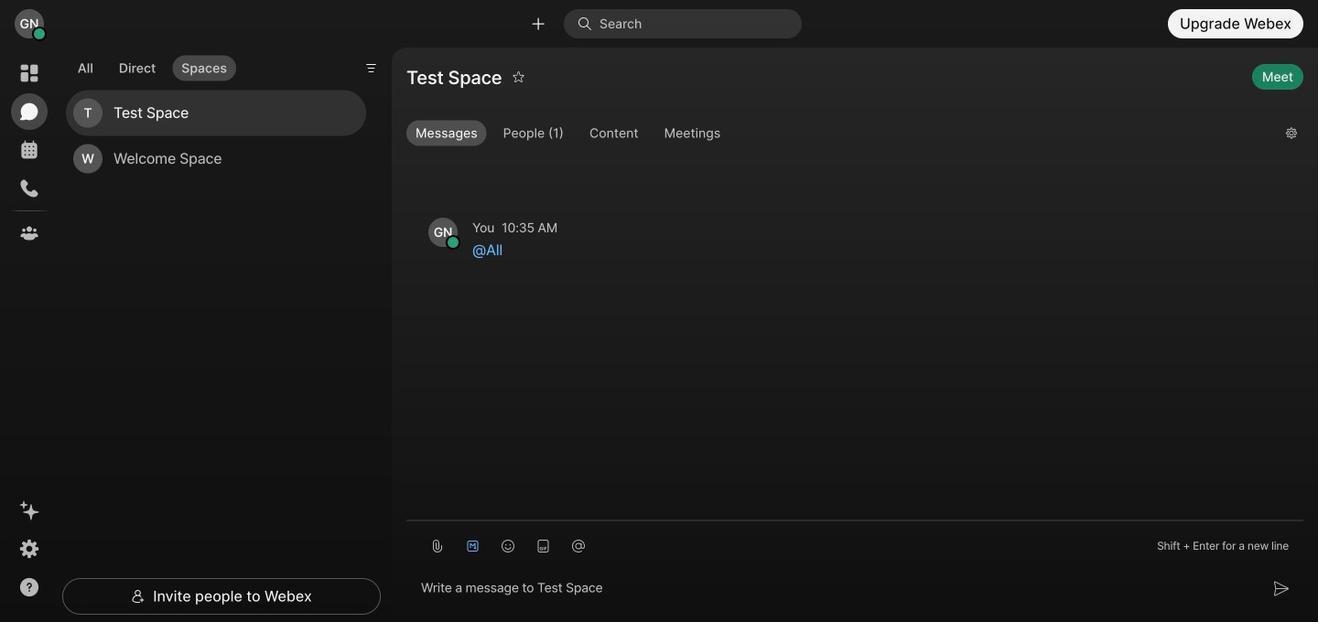 Task type: describe. For each thing, give the bounding box(es) containing it.
welcome space list item
[[66, 136, 366, 182]]

webex tab list
[[11, 55, 48, 252]]



Task type: vqa. For each thing, say whether or not it's contained in the screenshot.
Test Space, You have a draft message list item
yes



Task type: locate. For each thing, give the bounding box(es) containing it.
message composer toolbar element
[[407, 522, 1304, 564]]

send message image
[[1275, 582, 1289, 597]]

test space, you have a draft message list item
[[66, 90, 366, 136]]

tab list
[[64, 44, 241, 86]]

navigation
[[0, 48, 59, 623]]

group
[[407, 120, 1272, 150]]



